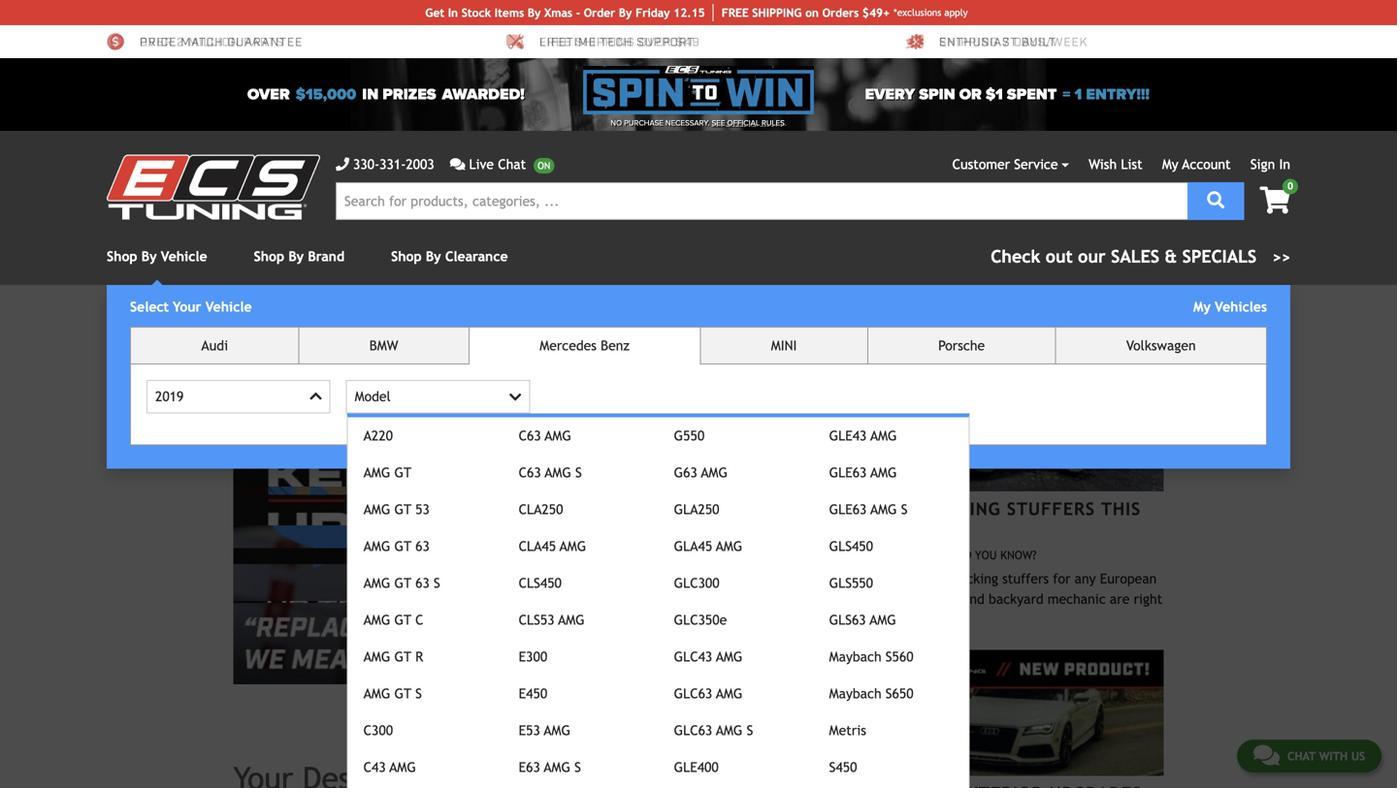 Task type: vqa. For each thing, say whether or not it's contained in the screenshot.
2nd C63 from the top
yes



Task type: describe. For each thing, give the bounding box(es) containing it.
gt for amg gt r
[[395, 650, 411, 665]]

live chat
[[469, 157, 526, 172]]

gls63 amg
[[829, 613, 896, 628]]

ecs
[[967, 332, 1006, 357]]

my for my account
[[1162, 157, 1179, 172]]

shop for shop by clearance
[[391, 249, 422, 264]]

free
[[722, 6, 749, 19]]

brand
[[308, 249, 345, 264]]

amg down glc63 amg
[[716, 723, 743, 739]]

apply
[[945, 7, 968, 18]]

audi
[[201, 338, 228, 354]]

no
[[611, 118, 622, 128]]

my vehicles
[[1194, 299, 1267, 315]]

spent
[[1007, 85, 1057, 104]]

wish list
[[1089, 157, 1143, 172]]

12.15
[[674, 6, 705, 19]]

maybach for maybach s650
[[829, 687, 882, 702]]

0 link
[[1245, 179, 1298, 216]]

stuffers
[[1007, 499, 1096, 519]]

amg down c63 amg
[[545, 465, 571, 481]]

=
[[1063, 85, 1071, 104]]

know?
[[1001, 549, 1037, 562]]

amg right e53
[[544, 723, 571, 739]]

gt for amg gt 63 s
[[395, 576, 411, 591]]

customer service button
[[953, 154, 1069, 175]]

enthusiast built link
[[906, 33, 1057, 50]]

gle63 amg s
[[829, 502, 908, 518]]

top stocking stuffers this season image
[[873, 366, 1164, 492]]

e63
[[519, 760, 540, 776]]

&
[[1165, 246, 1177, 267]]

amg down "amg gt 53"
[[364, 539, 390, 555]]

enthusiast
[[896, 592, 959, 607]]

25,
[[897, 549, 913, 562]]

glc63 for glc63 amg
[[674, 687, 713, 702]]

330-
[[353, 157, 380, 172]]

lifetime tech support
[[540, 35, 695, 50]]

gls450
[[829, 539, 873, 555]]

in for sign
[[1279, 157, 1291, 172]]

vehicles
[[1215, 299, 1267, 315]]

free shipping over $49
[[540, 35, 700, 50]]

news
[[1013, 332, 1070, 357]]

the
[[873, 571, 896, 587]]

in for get
[[448, 6, 458, 19]]

live chat link
[[450, 154, 554, 175]]

match
[[181, 35, 224, 50]]

shop by vehicle
[[107, 249, 207, 264]]

amg up glc63 amg s
[[716, 687, 743, 702]]

53
[[415, 502, 430, 518]]

s for glc63 amg s
[[747, 723, 753, 739]]

amg up top
[[871, 465, 897, 481]]

amg up c63 amg s on the left
[[545, 428, 571, 444]]

63 for amg gt 63
[[415, 539, 430, 555]]

support
[[637, 35, 695, 50]]

amg up c300
[[364, 687, 390, 702]]

vehicle for shop by vehicle
[[161, 249, 207, 264]]

entry!!!
[[1086, 85, 1150, 104]]

dec
[[873, 549, 893, 562]]

ecs.
[[921, 612, 948, 628]]

over 2 million parts
[[140, 35, 284, 50]]

shipping
[[575, 35, 635, 50]]

gle63 for gle63 amg s
[[829, 502, 867, 518]]

gle43 amg
[[829, 428, 897, 444]]

e63 amg s
[[519, 760, 581, 776]]

shop by clearance link
[[391, 249, 508, 264]]

lifetime
[[540, 35, 597, 50]]

shop by vehicle link
[[107, 249, 207, 264]]

r
[[415, 650, 423, 665]]

specials
[[1183, 246, 1257, 267]]

a220
[[364, 428, 393, 444]]

tab list containing audi
[[130, 327, 1267, 789]]

you
[[975, 549, 997, 562]]

guarantee
[[228, 35, 303, 50]]

wish list link
[[1089, 157, 1143, 172]]

amg right c43
[[390, 760, 416, 776]]

car
[[873, 592, 892, 607]]

3 • from the left
[[538, 706, 555, 746]]

phone image
[[336, 158, 349, 171]]

generic - abe image
[[233, 332, 842, 685]]

s for e63 amg s
[[575, 760, 581, 776]]

glc350e
[[674, 613, 727, 628]]

shipping 7 days/week
[[939, 35, 1088, 50]]

lifetime replacement program image
[[233, 332, 842, 685]]

gt for amg gt s
[[395, 687, 411, 702]]

my account
[[1162, 157, 1231, 172]]

gle400
[[674, 760, 719, 776]]

2
[[177, 35, 185, 50]]

sales & specials link
[[991, 244, 1291, 270]]

amg right glc43 on the bottom
[[716, 650, 743, 665]]

c63 for c63 amg
[[519, 428, 541, 444]]

price match guarantee
[[140, 35, 303, 50]]

c63 amg
[[519, 428, 571, 444]]

by for shop by clearance
[[426, 249, 441, 264]]

amg down car
[[870, 613, 896, 628]]

live
[[469, 157, 494, 172]]

gls550
[[829, 576, 873, 591]]

all
[[1140, 340, 1155, 351]]

account
[[1182, 157, 1231, 172]]

by right order on the left
[[619, 6, 632, 19]]

1
[[1075, 85, 1082, 104]]

7
[[1003, 35, 1010, 50]]

Search text field
[[336, 182, 1188, 220]]

s for amg gt s
[[415, 687, 422, 702]]

price
[[140, 35, 177, 50]]

clearance
[[445, 249, 508, 264]]

mechanic
[[1048, 592, 1106, 607]]

cls53
[[519, 613, 555, 628]]

amg right e63
[[544, 760, 571, 776]]

view all
[[1111, 340, 1155, 351]]

gle43
[[829, 428, 867, 444]]

dec 25, 2023 | did you know? the perfect stocking stuffers for any european car enthusiast and backyard mechanic are right here at ecs.
[[873, 549, 1163, 628]]

here
[[873, 612, 900, 628]]

s560
[[886, 650, 914, 665]]

my for my vehicles
[[1194, 299, 1211, 315]]

331-
[[380, 157, 406, 172]]

view
[[1111, 340, 1137, 351]]

this
[[1102, 499, 1141, 519]]

are
[[1110, 592, 1130, 607]]



Task type: locate. For each thing, give the bounding box(es) containing it.
shop for shop by brand
[[254, 249, 284, 264]]

gt for amg gt
[[395, 465, 412, 481]]

c63 up 'cla250'
[[519, 465, 541, 481]]

gle63 for gle63 amg
[[829, 465, 867, 481]]

amg gt
[[364, 465, 412, 481]]

0 horizontal spatial my
[[1162, 157, 1179, 172]]

c63 up c63 amg s on the left
[[519, 428, 541, 444]]

gle63 amg
[[829, 465, 897, 481]]

amg right 'cls53'
[[558, 613, 585, 628]]

backyard
[[989, 592, 1044, 607]]

maybach
[[829, 650, 882, 665], [829, 687, 882, 702]]

1 vertical spatial vehicle
[[205, 299, 252, 315]]

glc63 up gle400
[[674, 723, 713, 739]]

e450
[[519, 687, 547, 702]]

shopping cart image
[[1260, 187, 1291, 214]]

vehicle up your
[[161, 249, 207, 264]]

over left 2
[[140, 35, 173, 50]]

every
[[865, 85, 915, 104]]

shop for shop by vehicle
[[107, 249, 137, 264]]

shop up select
[[107, 249, 137, 264]]

amg down amg gt
[[364, 502, 390, 518]]

vehicle
[[161, 249, 207, 264], [205, 299, 252, 315]]

lifetime tech support link
[[507, 33, 695, 50]]

with
[[1319, 750, 1348, 764]]

over for over 2 million parts
[[140, 35, 173, 50]]

over down guarantee
[[247, 85, 290, 104]]

4 • from the left
[[555, 706, 573, 746]]

gt for amg gt 63
[[395, 539, 411, 555]]

rules
[[762, 118, 785, 128]]

in right sign
[[1279, 157, 1291, 172]]

2 • from the left
[[520, 706, 538, 746]]

shop left brand
[[254, 249, 284, 264]]

orders
[[822, 6, 859, 19]]

over inside 'over 2 million parts' link
[[140, 35, 173, 50]]

chat left with
[[1288, 750, 1316, 764]]

2 horizontal spatial shop
[[391, 249, 422, 264]]

over $15,000 in prizes
[[247, 85, 436, 104]]

amg right cla45 at the left of the page
[[560, 539, 586, 555]]

glc63 amg
[[674, 687, 743, 702]]

glc63
[[674, 687, 713, 702], [674, 723, 713, 739]]

0 horizontal spatial shop
[[107, 249, 137, 264]]

shop by brand link
[[254, 249, 345, 264]]

and
[[963, 592, 985, 607]]

on
[[806, 6, 819, 19]]

1 63 from the top
[[415, 539, 430, 555]]

0 vertical spatial in
[[448, 6, 458, 19]]

gt left c
[[395, 613, 411, 628]]

amg up season
[[871, 502, 897, 518]]

1 vertical spatial in
[[1279, 157, 1291, 172]]

model
[[355, 389, 391, 405]]

63 for amg gt 63 s
[[415, 576, 430, 591]]

by left brand
[[289, 249, 304, 264]]

by up select
[[141, 249, 157, 264]]

1 • from the left
[[502, 706, 520, 746]]

1 c63 from the top
[[519, 428, 541, 444]]

amg right gla45
[[716, 539, 743, 555]]

2 glc63 from the top
[[674, 723, 713, 739]]

gle63 down "gle43"
[[829, 465, 867, 481]]

by left clearance at top
[[426, 249, 441, 264]]

mercedes
[[540, 338, 597, 354]]

vehicle up audi
[[205, 299, 252, 315]]

right
[[1134, 592, 1163, 607]]

maybach s560
[[829, 650, 914, 665]]

see
[[712, 118, 725, 128]]

shipping
[[939, 35, 999, 50]]

1 horizontal spatial over
[[247, 85, 290, 104]]

get
[[425, 6, 445, 19]]

cla45
[[519, 539, 556, 555]]

shipping 7 days/week link
[[906, 33, 1088, 50]]

7 gt from the top
[[395, 687, 411, 702]]

by for shop by brand
[[289, 249, 304, 264]]

1 vertical spatial maybach
[[829, 687, 882, 702]]

0 vertical spatial chat
[[498, 157, 526, 172]]

search image
[[1207, 192, 1225, 209]]

amg up amg gt r
[[364, 613, 390, 628]]

perfect
[[900, 571, 944, 587]]

new ecs exterior upgrades for your c7 rs7 image
[[873, 650, 1164, 777]]

s450
[[829, 760, 857, 776]]

free shipping over $49 link
[[507, 33, 700, 50]]

0 horizontal spatial in
[[448, 6, 458, 19]]

stuffers
[[1003, 571, 1049, 587]]

0 vertical spatial over
[[140, 35, 173, 50]]

my left vehicles
[[1194, 299, 1211, 315]]

2 shop from the left
[[254, 249, 284, 264]]

3 gt from the top
[[395, 539, 411, 555]]

1 vertical spatial gle63
[[829, 502, 867, 518]]

gla45 amg
[[674, 539, 743, 555]]

chat inside chat with us link
[[1288, 750, 1316, 764]]

0 vertical spatial maybach
[[829, 650, 882, 665]]

get in stock items by xmas - order by friday 12.15
[[425, 6, 705, 19]]

ecs tuning image
[[107, 155, 320, 220]]

over for over $15,000 in prizes
[[247, 85, 290, 104]]

amg gt 53
[[364, 502, 430, 518]]

1 horizontal spatial in
[[1279, 157, 1291, 172]]

e300
[[519, 650, 547, 665]]

chat inside live chat link
[[498, 157, 526, 172]]

0
[[1288, 181, 1293, 192]]

1 vertical spatial chat
[[1288, 750, 1316, 764]]

0 vertical spatial gle63
[[829, 465, 867, 481]]

1 shop from the left
[[107, 249, 137, 264]]

s for c63 amg s
[[575, 465, 582, 481]]

0 vertical spatial c63
[[519, 428, 541, 444]]

0 vertical spatial glc63
[[674, 687, 713, 702]]

1 horizontal spatial my
[[1194, 299, 1211, 315]]

see official rules link
[[712, 117, 785, 129]]

2 63 from the top
[[415, 576, 430, 591]]

amg gt 63 s
[[364, 576, 440, 591]]

customer
[[953, 157, 1010, 172]]

by left xmas
[[528, 6, 541, 19]]

by for shop by vehicle
[[141, 249, 157, 264]]

s
[[575, 465, 582, 481], [901, 502, 908, 518], [434, 576, 440, 591], [415, 687, 422, 702], [747, 723, 753, 739], [575, 760, 581, 776]]

amg right "gle43"
[[871, 428, 897, 444]]

ecs tuning 'spin to win' contest logo image
[[583, 66, 814, 114]]

gt left 'r'
[[395, 650, 411, 665]]

e53
[[519, 723, 540, 739]]

$1
[[986, 85, 1003, 104]]

2 gle63 from the top
[[829, 502, 867, 518]]

glc63 down glc43 on the bottom
[[674, 687, 713, 702]]

1 gt from the top
[[395, 465, 412, 481]]

us
[[1351, 750, 1365, 764]]

chat right live
[[498, 157, 526, 172]]

cls53 amg
[[519, 613, 585, 628]]

1 vertical spatial over
[[247, 85, 290, 104]]

gla250
[[674, 502, 720, 518]]

parts
[[244, 35, 284, 50]]

tab list
[[130, 327, 1267, 789]]

4 gt from the top
[[395, 576, 411, 591]]

3 shop from the left
[[391, 249, 422, 264]]

glc300
[[674, 576, 720, 591]]

2 maybach from the top
[[829, 687, 882, 702]]

stocking
[[913, 499, 1001, 519]]

by
[[528, 6, 541, 19], [619, 6, 632, 19], [141, 249, 157, 264], [289, 249, 304, 264], [426, 249, 441, 264]]

0 horizontal spatial chat
[[498, 157, 526, 172]]

0 vertical spatial my
[[1162, 157, 1179, 172]]

maybach down gls63 amg
[[829, 650, 882, 665]]

gt up amg gt 63 s
[[395, 539, 411, 555]]

2003
[[406, 157, 434, 172]]

amg up amg gt s
[[364, 650, 390, 665]]

gt down amg gt 63
[[395, 576, 411, 591]]

0 vertical spatial vehicle
[[161, 249, 207, 264]]

comments image
[[450, 158, 465, 171]]

2 c63 from the top
[[519, 465, 541, 481]]

free ship ping on orders $49+ *exclusions apply
[[722, 6, 968, 19]]

2019
[[155, 389, 184, 405]]

spin
[[919, 85, 955, 104]]

1 glc63 from the top
[[674, 687, 713, 702]]

xmas
[[544, 6, 573, 19]]

my left account
[[1162, 157, 1179, 172]]

0 horizontal spatial over
[[140, 35, 173, 50]]

over
[[639, 35, 672, 50]]

glc63 for glc63 amg s
[[674, 723, 713, 739]]

amg up amg gt c
[[364, 576, 390, 591]]

items
[[495, 6, 524, 19]]

gt for amg gt 53
[[395, 502, 411, 518]]

s for gle63 amg s
[[901, 502, 908, 518]]

1 horizontal spatial chat
[[1288, 750, 1316, 764]]

sign
[[1251, 157, 1275, 172]]

amg right g63
[[701, 465, 728, 481]]

glc43
[[674, 650, 713, 665]]

metris
[[829, 723, 866, 739]]

in right get
[[448, 6, 458, 19]]

c63 for c63 amg s
[[519, 465, 541, 481]]

stocking
[[949, 571, 998, 587]]

sign in
[[1251, 157, 1291, 172]]

amg
[[545, 428, 571, 444], [871, 428, 897, 444], [364, 465, 390, 481], [545, 465, 571, 481], [701, 465, 728, 481], [871, 465, 897, 481], [364, 502, 390, 518], [871, 502, 897, 518], [364, 539, 390, 555], [560, 539, 586, 555], [716, 539, 743, 555], [364, 576, 390, 591], [364, 613, 390, 628], [558, 613, 585, 628], [870, 613, 896, 628], [364, 650, 390, 665], [716, 650, 743, 665], [364, 687, 390, 702], [716, 687, 743, 702], [544, 723, 571, 739], [716, 723, 743, 739], [390, 760, 416, 776], [544, 760, 571, 776]]

official
[[727, 118, 760, 128]]

gle63 up gls450
[[829, 502, 867, 518]]

1 maybach from the top
[[829, 650, 882, 665]]

shop by clearance
[[391, 249, 508, 264]]

330-331-2003
[[353, 157, 434, 172]]

vehicle for select your vehicle
[[205, 299, 252, 315]]

sales & specials
[[1111, 246, 1257, 267]]

free
[[540, 35, 572, 50]]

1 vertical spatial c63
[[519, 465, 541, 481]]

your
[[173, 299, 201, 315]]

6 gt from the top
[[395, 650, 411, 665]]

e53 amg
[[519, 723, 571, 739]]

gt up "amg gt 53"
[[395, 465, 412, 481]]

1 gle63 from the top
[[829, 465, 867, 481]]

over
[[140, 35, 173, 50], [247, 85, 290, 104]]

*exclusions
[[894, 7, 942, 18]]

maybach up metris
[[829, 687, 882, 702]]

shop by brand
[[254, 249, 345, 264]]

1 vertical spatial my
[[1194, 299, 1211, 315]]

no purchase necessary. see official rules .
[[611, 118, 787, 128]]

0 vertical spatial 63
[[415, 539, 430, 555]]

63 up c
[[415, 576, 430, 591]]

2 gt from the top
[[395, 502, 411, 518]]

63 down 53
[[415, 539, 430, 555]]

amg down a220
[[364, 465, 390, 481]]

maybach for maybach s560
[[829, 650, 882, 665]]

shop left clearance at top
[[391, 249, 422, 264]]

gt for amg gt c
[[395, 613, 411, 628]]

or
[[959, 85, 982, 104]]

my vehicles link
[[1194, 299, 1267, 315]]

built
[[1022, 35, 1057, 50]]

ping
[[776, 6, 802, 19]]

5 gt from the top
[[395, 613, 411, 628]]

select
[[130, 299, 169, 315]]

1 vertical spatial glc63
[[674, 723, 713, 739]]

gt down amg gt r
[[395, 687, 411, 702]]

top
[[873, 499, 908, 519]]

gt left 53
[[395, 502, 411, 518]]

1 vertical spatial 63
[[415, 576, 430, 591]]

1 horizontal spatial shop
[[254, 249, 284, 264]]



